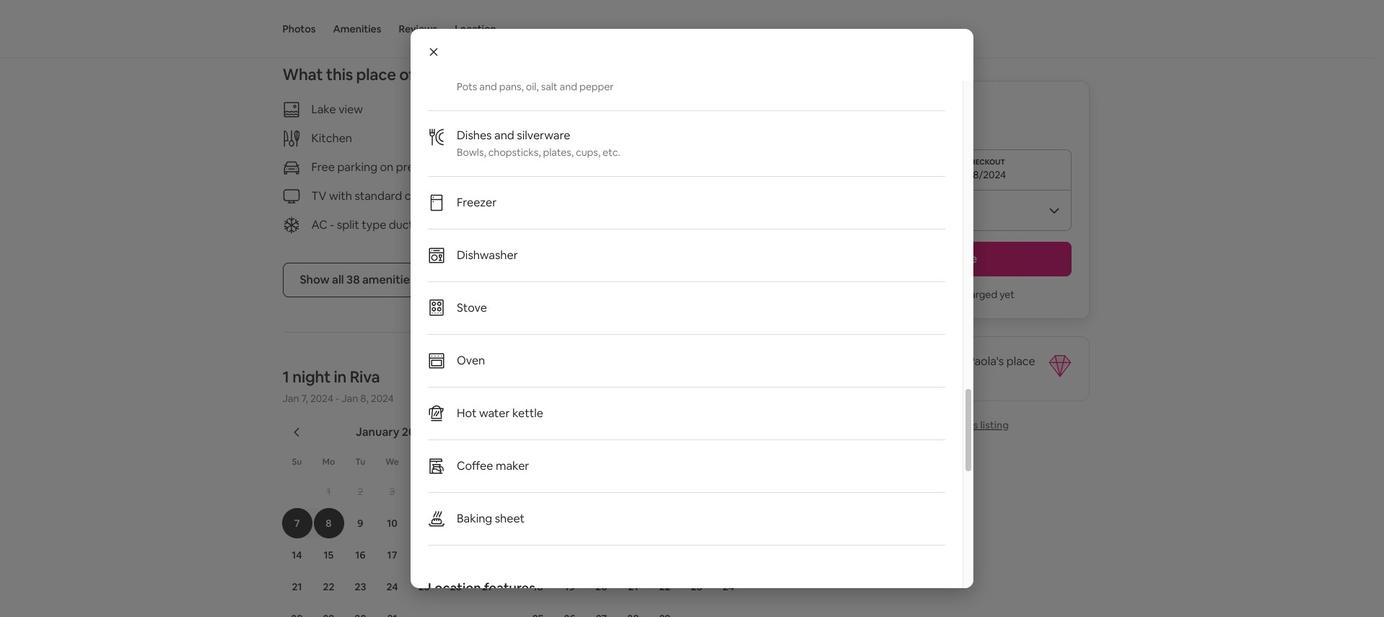 Task type: vqa. For each thing, say whether or not it's contained in the screenshot.
'often'
no



Task type: locate. For each thing, give the bounding box(es) containing it.
6
[[485, 485, 491, 498]]

reviews button
[[399, 0, 438, 58]]

23 for second 23 button from left
[[691, 581, 703, 593]]

amenities
[[362, 272, 416, 287]]

calendar application
[[265, 409, 1239, 617]]

1 horizontal spatial 2 button
[[681, 477, 713, 507]]

patio or balcony
[[553, 217, 638, 232]]

location inside what this place offers dialog
[[428, 580, 481, 596]]

photos
[[283, 22, 316, 35]]

21 down 14
[[292, 581, 302, 593]]

2 23 from the left
[[691, 581, 703, 593]]

february
[[595, 425, 643, 440]]

0 horizontal spatial 3
[[390, 485, 395, 498]]

0 horizontal spatial 24 button
[[377, 572, 408, 602]]

23 button down "9, friday, february 2024. available. select as check-in date." button
[[681, 572, 713, 602]]

0 horizontal spatial 3 button
[[377, 477, 408, 507]]

1 horizontal spatial 24 button
[[713, 572, 745, 602]]

17
[[387, 549, 397, 562]]

15
[[324, 549, 334, 562]]

24 button
[[377, 572, 408, 602], [713, 572, 745, 602]]

in
[[334, 367, 347, 387]]

location features
[[428, 580, 536, 596]]

12
[[451, 517, 461, 530]]

jan left 8,
[[342, 392, 358, 405]]

offers
[[399, 64, 444, 84]]

5
[[453, 485, 459, 498]]

and inside the dishes and silverware bowls, chopsticks, plates, cups, etc.
[[495, 128, 515, 143]]

3 down we
[[390, 485, 395, 498]]

list
[[428, 0, 946, 546]]

place right paola's
[[1007, 354, 1036, 369]]

24 button down 10, saturday, february 2024. available. select as check-in date. button
[[713, 572, 745, 602]]

jan left "7,"
[[283, 392, 299, 405]]

2 jan from the left
[[342, 392, 358, 405]]

24 down 10, saturday, february 2024. available. select as check-in date. button
[[723, 581, 735, 593]]

view right lake
[[339, 102, 363, 117]]

- right ac
[[330, 217, 335, 232]]

1 button down mo
[[313, 477, 345, 507]]

23 for 2nd 23 button from right
[[355, 581, 366, 593]]

22
[[323, 581, 335, 593], [660, 581, 671, 593]]

and
[[480, 80, 497, 93], [560, 80, 578, 93], [495, 128, 515, 143]]

this for what
[[326, 64, 353, 84]]

21 button
[[281, 572, 313, 602], [618, 572, 649, 602]]

0 vertical spatial this
[[326, 64, 353, 84]]

2024 right 8,
[[371, 392, 394, 405]]

22 down 8, thursday, february 2024. available. select as check-in date. button on the bottom
[[660, 581, 671, 593]]

22 button
[[313, 572, 345, 602], [649, 572, 681, 602]]

th
[[419, 456, 429, 468]]

1 horizontal spatial 1 button
[[649, 477, 681, 507]]

-
[[330, 217, 335, 232], [336, 392, 339, 405]]

1 21 button from the left
[[281, 572, 313, 602]]

and for silverware
[[495, 128, 515, 143]]

22 button down 8, thursday, february 2024. available. select as check-in date. button on the bottom
[[649, 572, 681, 602]]

1 horizontal spatial place
[[1007, 354, 1036, 369]]

1 24 button from the left
[[377, 572, 408, 602]]

place for this
[[356, 64, 396, 84]]

1 button up 8, thursday, february 2024. available. select as check-in date. button on the bottom
[[649, 477, 681, 507]]

plates,
[[543, 146, 574, 159]]

view
[[339, 102, 363, 117], [605, 102, 630, 117]]

coffee maker
[[457, 458, 530, 474]]

and up the "chopsticks,"
[[495, 128, 515, 143]]

1 horizontal spatial this
[[961, 419, 979, 432]]

2
[[358, 485, 363, 498], [694, 485, 700, 498]]

2 up "9, friday, february 2024. available. select as check-in date." button
[[694, 485, 700, 498]]

yet
[[1000, 288, 1015, 301]]

0 horizontal spatial -
[[330, 217, 335, 232]]

1 horizontal spatial 22
[[660, 581, 671, 593]]

1 button
[[313, 477, 345, 507], [649, 477, 681, 507]]

1 horizontal spatial jan
[[342, 392, 358, 405]]

21 right 20 button
[[629, 581, 639, 593]]

1 24 from the left
[[387, 581, 398, 593]]

10, saturday, february 2024. available. select as check-in date. button
[[714, 508, 744, 539]]

balcony
[[596, 217, 638, 232]]

1 up 8, thursday, february 2024. available. select as check-in date. button on the bottom
[[663, 485, 668, 498]]

freezer
[[457, 195, 497, 210]]

22 down the "15" button
[[323, 581, 335, 593]]

24 left 25
[[387, 581, 398, 593]]

0 horizontal spatial jan
[[283, 392, 299, 405]]

lake view
[[312, 102, 363, 117]]

2 23 button from the left
[[681, 572, 713, 602]]

2 24 button from the left
[[713, 572, 745, 602]]

place
[[356, 64, 396, 84], [1007, 354, 1036, 369]]

won't
[[917, 288, 943, 301]]

1 2 from the left
[[358, 485, 363, 498]]

with
[[329, 188, 352, 204]]

carla
[[938, 354, 966, 369]]

0 horizontal spatial 2 button
[[345, 477, 377, 507]]

5, monday, february 2024. available. select as check-in date. button
[[555, 508, 585, 539]]

8, thursday, february 2024. available. select as check-in date. button
[[650, 508, 681, 539]]

1 left the night
[[283, 367, 289, 387]]

0 horizontal spatial 1
[[283, 367, 289, 387]]

what this place offers dialog
[[411, 0, 974, 617]]

2 1 button from the left
[[649, 477, 681, 507]]

1 vertical spatial location
[[428, 580, 481, 596]]

16 button
[[345, 540, 377, 570]]

27
[[482, 581, 493, 593]]

3 button up 10, saturday, february 2024. available. select as check-in date. button
[[713, 477, 745, 507]]

1 3 from the left
[[390, 485, 395, 498]]

2 view from the left
[[605, 102, 630, 117]]

0 vertical spatial place
[[356, 64, 396, 84]]

photos button
[[283, 0, 316, 58]]

0 horizontal spatial 23 button
[[345, 572, 377, 602]]

2 3 button from the left
[[713, 477, 745, 507]]

this left "listing"
[[961, 419, 979, 432]]

0 horizontal spatial 21
[[292, 581, 302, 593]]

we
[[386, 456, 399, 468]]

23 button
[[345, 572, 377, 602], [681, 572, 713, 602]]

february 2024
[[595, 425, 672, 440]]

1 vertical spatial -
[[336, 392, 339, 405]]

1 23 button from the left
[[345, 572, 377, 602]]

1 horizontal spatial -
[[336, 392, 339, 405]]

23 button down 16 button
[[345, 572, 377, 602]]

1/8/2024
[[965, 168, 1007, 181]]

1 22 button from the left
[[313, 572, 345, 602]]

split
[[337, 217, 359, 232]]

13 button
[[472, 508, 504, 539]]

this up lake view
[[326, 64, 353, 84]]

23 down 16 button
[[355, 581, 366, 593]]

1 horizontal spatial 24
[[723, 581, 735, 593]]

3 up 10, saturday, february 2024. available. select as check-in date. button
[[726, 485, 732, 498]]

2 3 from the left
[[726, 485, 732, 498]]

0 horizontal spatial 21 button
[[281, 572, 313, 602]]

21
[[292, 581, 302, 593], [629, 581, 639, 593]]

2 button up "9, friday, february 2024. available. select as check-in date." button
[[681, 477, 713, 507]]

2 button down tu in the bottom of the page
[[345, 477, 377, 507]]

0 horizontal spatial 22
[[323, 581, 335, 593]]

1 horizontal spatial 3
[[726, 485, 732, 498]]

24 button left 25
[[377, 572, 408, 602]]

22 button down the "15" button
[[313, 572, 345, 602]]

1 vertical spatial this
[[961, 419, 979, 432]]

2 24 from the left
[[723, 581, 735, 593]]

and right salt
[[560, 80, 578, 93]]

10
[[387, 517, 398, 530]]

and right pots
[[480, 80, 497, 93]]

1 horizontal spatial view
[[605, 102, 630, 117]]

21 button down 14 button
[[281, 572, 313, 602]]

1 vertical spatial place
[[1007, 354, 1036, 369]]

0 horizontal spatial 2
[[358, 485, 363, 498]]

jan
[[283, 392, 299, 405], [342, 392, 358, 405]]

type
[[362, 217, 387, 232]]

1 down mo
[[327, 485, 331, 498]]

sheet
[[495, 511, 525, 526]]

12 button
[[440, 508, 472, 539]]

location
[[455, 22, 497, 35], [428, 580, 481, 596]]

20 button
[[586, 572, 618, 602]]

list containing dishes and silverware
[[428, 0, 946, 546]]

0 horizontal spatial this
[[326, 64, 353, 84]]

1 view from the left
[[339, 102, 363, 117]]

0 vertical spatial location
[[455, 22, 497, 35]]

oil,
[[526, 80, 539, 93]]

19
[[565, 581, 575, 593]]

this
[[326, 64, 353, 84], [961, 419, 979, 432]]

wifi
[[553, 131, 574, 146]]

1 23 from the left
[[355, 581, 366, 593]]

21 button right 20 on the left of page
[[618, 572, 649, 602]]

2 down tu in the bottom of the page
[[358, 485, 363, 498]]

2 2 from the left
[[694, 485, 700, 498]]

bowls,
[[457, 146, 486, 159]]

report
[[926, 419, 959, 432]]

1 horizontal spatial 2
[[694, 485, 700, 498]]

0 horizontal spatial 24
[[387, 581, 398, 593]]

18 button
[[522, 572, 554, 602]]

1 horizontal spatial 23 button
[[681, 572, 713, 602]]

1 1 button from the left
[[313, 477, 345, 507]]

0 horizontal spatial 23
[[355, 581, 366, 593]]

24
[[387, 581, 398, 593], [723, 581, 735, 593]]

- down in
[[336, 392, 339, 405]]

salt
[[541, 80, 558, 93]]

0 horizontal spatial 22 button
[[313, 572, 345, 602]]

1 horizontal spatial 21
[[629, 581, 639, 593]]

usually
[[850, 368, 886, 383]]

1 horizontal spatial 21 button
[[618, 572, 649, 602]]

23 down "9, friday, february 2024. available. select as check-in date." button
[[691, 581, 703, 593]]

and for pans,
[[480, 80, 497, 93]]

0 horizontal spatial 1 button
[[313, 477, 345, 507]]

2 2 button from the left
[[681, 477, 713, 507]]

show all 38 amenities
[[300, 272, 416, 287]]

0 horizontal spatial view
[[339, 102, 363, 117]]

1 horizontal spatial 23
[[691, 581, 703, 593]]

27 button
[[472, 572, 504, 602]]

1 horizontal spatial 22 button
[[649, 572, 681, 602]]

1 horizontal spatial 1
[[327, 485, 331, 498]]

is
[[840, 368, 848, 383]]

place inside carla paola's place is usually fully booked.
[[1007, 354, 1036, 369]]

25 button
[[408, 572, 440, 602]]

ductless
[[389, 217, 434, 232]]

9 button
[[345, 508, 377, 539]]

location button
[[455, 0, 497, 58]]

3 button down we
[[377, 477, 408, 507]]

dishes
[[457, 128, 492, 143]]

what
[[283, 64, 323, 84]]

silverware
[[517, 128, 571, 143]]

chopsticks,
[[489, 146, 541, 159]]

0 vertical spatial -
[[330, 217, 335, 232]]

etc.
[[603, 146, 621, 159]]

0 horizontal spatial place
[[356, 64, 396, 84]]

view down pepper
[[605, 102, 630, 117]]

view for lake view
[[339, 102, 363, 117]]

place left offers
[[356, 64, 396, 84]]

1 horizontal spatial 3 button
[[713, 477, 745, 507]]



Task type: describe. For each thing, give the bounding box(es) containing it.
38
[[347, 272, 360, 287]]

26
[[450, 581, 462, 593]]

tv
[[312, 188, 327, 204]]

24 for 2nd "24" button from the left
[[723, 581, 735, 593]]

9
[[358, 517, 364, 530]]

january 2024
[[356, 425, 429, 440]]

24 for first "24" button
[[387, 581, 398, 593]]

fr
[[452, 456, 460, 468]]

3 for 1st 3 button from the left
[[390, 485, 395, 498]]

2 horizontal spatial 1
[[663, 485, 668, 498]]

pans,
[[499, 80, 524, 93]]

location for location features
[[428, 580, 481, 596]]

you won't be charged yet
[[897, 288, 1015, 301]]

all
[[332, 272, 344, 287]]

17 button
[[377, 540, 408, 570]]

report this listing button
[[903, 419, 1009, 432]]

place for paola's
[[1007, 354, 1036, 369]]

reviews
[[399, 22, 438, 35]]

dishes and silverware bowls, chopsticks, plates, cups, etc.
[[457, 128, 621, 159]]

2 22 from the left
[[660, 581, 671, 593]]

ac
[[312, 217, 328, 232]]

8,
[[360, 392, 369, 405]]

stove
[[457, 300, 487, 316]]

1 3 button from the left
[[377, 477, 408, 507]]

10 button
[[377, 508, 408, 539]]

what this place offers
[[283, 64, 444, 84]]

1 night in riva jan 7, 2024 - jan 8, 2024
[[283, 367, 394, 405]]

sa
[[483, 456, 493, 468]]

5 button
[[440, 477, 472, 507]]

pool
[[553, 160, 576, 175]]

on
[[380, 160, 394, 175]]

mountain view
[[553, 102, 630, 117]]

7
[[294, 517, 300, 530]]

1 jan from the left
[[283, 392, 299, 405]]

show
[[300, 272, 330, 287]]

15 button
[[313, 540, 345, 570]]

lake
[[312, 102, 336, 117]]

water
[[479, 406, 510, 421]]

cups,
[[576, 146, 601, 159]]

oven
[[457, 353, 485, 368]]

pots and pans, oil, salt and pepper
[[457, 80, 614, 93]]

view for mountain view
[[605, 102, 630, 117]]

premises
[[396, 160, 444, 175]]

free parking on premises
[[312, 160, 444, 175]]

coffee
[[457, 458, 493, 474]]

you
[[897, 288, 914, 301]]

8 button
[[313, 508, 345, 539]]

cable
[[405, 188, 434, 204]]

kettle
[[513, 406, 544, 421]]

1 2 button from the left
[[345, 477, 377, 507]]

13
[[483, 517, 493, 530]]

2024 up th
[[402, 425, 429, 440]]

patio
[[553, 217, 580, 232]]

this for report
[[961, 419, 979, 432]]

features
[[484, 580, 536, 596]]

maker
[[496, 458, 530, 474]]

reserve
[[934, 251, 978, 266]]

26 button
[[440, 572, 472, 602]]

9, friday, february 2024. available. select as check-in date. button
[[682, 508, 712, 539]]

14 button
[[281, 540, 313, 570]]

1 inside 1 night in riva jan 7, 2024 - jan 8, 2024
[[283, 367, 289, 387]]

booked.
[[913, 368, 957, 383]]

mountain
[[553, 102, 603, 117]]

11
[[420, 517, 429, 530]]

tv with standard cable
[[312, 188, 434, 204]]

1 21 from the left
[[292, 581, 302, 593]]

16
[[355, 549, 366, 562]]

show all 38 amenities button
[[283, 263, 433, 297]]

7 button
[[281, 508, 313, 539]]

7, wednesday, february 2024. available. select as check-in date. button
[[618, 508, 649, 539]]

baking sheet
[[457, 511, 525, 526]]

25
[[418, 581, 430, 593]]

or
[[582, 217, 594, 232]]

18
[[533, 581, 543, 593]]

tu
[[356, 456, 366, 468]]

2 21 button from the left
[[618, 572, 649, 602]]

6, tuesday, february 2024. available. select as check-in date. button
[[587, 508, 617, 539]]

pepper
[[580, 80, 614, 93]]

2024 right "7,"
[[310, 392, 334, 405]]

report this listing
[[926, 419, 1009, 432]]

2 22 button from the left
[[649, 572, 681, 602]]

amenities button
[[333, 0, 382, 58]]

kitchen
[[312, 131, 352, 146]]

2024 right the february
[[646, 425, 672, 440]]

1 22 from the left
[[323, 581, 335, 593]]

ac - split type ductless system
[[312, 217, 474, 232]]

parking
[[337, 160, 378, 175]]

8
[[326, 517, 332, 530]]

3 for 2nd 3 button from left
[[726, 485, 732, 498]]

list inside what this place offers dialog
[[428, 0, 946, 546]]

listing
[[981, 419, 1009, 432]]

11 button
[[408, 508, 440, 539]]

pots
[[457, 80, 477, 93]]

mo
[[323, 456, 335, 468]]

- inside 1 night in riva jan 7, 2024 - jan 8, 2024
[[336, 392, 339, 405]]

hot
[[457, 406, 477, 421]]

january
[[356, 425, 400, 440]]

amenities
[[333, 22, 382, 35]]

free
[[312, 160, 335, 175]]

be
[[945, 288, 957, 301]]

14
[[292, 549, 302, 562]]

riva
[[350, 367, 380, 387]]

2 21 from the left
[[629, 581, 639, 593]]

location for location
[[455, 22, 497, 35]]

20
[[596, 581, 608, 593]]



